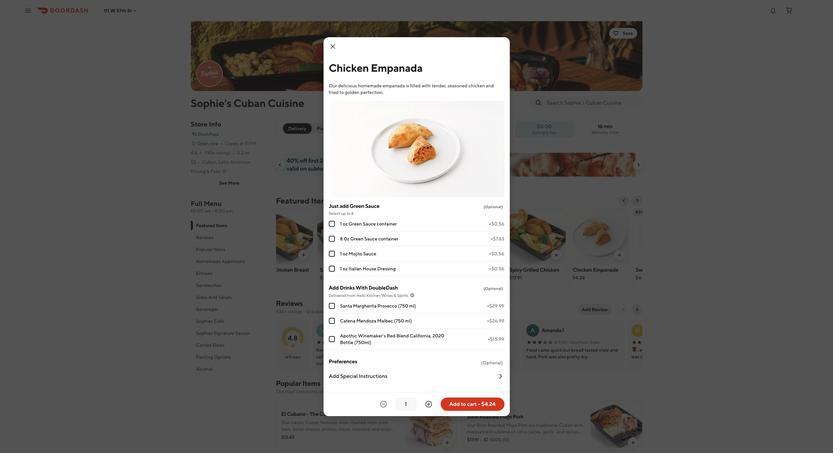 Task type: describe. For each thing, give the bounding box(es) containing it.
1 vertical spatial mojo
[[506, 423, 517, 429]]

malbec
[[377, 319, 393, 324]]

$4.24 inside "chicken empanada $4.24"
[[573, 276, 585, 281]]

0 vertical spatial mojo
[[367, 421, 378, 426]]

order inside "button"
[[362, 126, 375, 131]]

(750 for prosecco
[[398, 304, 409, 309]]

+$7.83
[[491, 236, 505, 242]]

sandwiches button
[[191, 280, 268, 292]]

$17.91 •
[[467, 438, 482, 443]]

increase quantity by 1 image
[[425, 401, 433, 409]]

traditional
[[536, 423, 558, 429]]

cubano for el cubano - the cuban sophie's spicy chicken sandwich
[[446, 348, 463, 353]]

1 vertical spatial featured
[[196, 223, 215, 229]]

popular items the most commonly ordered items and dishes from this store
[[276, 380, 403, 395]]

the inside popular items the most commonly ordered items and dishes from this store
[[276, 390, 284, 395]]

1 for 1 oz green sauce container
[[340, 221, 342, 227]]

sophies for sophies signature sauces
[[196, 331, 213, 336]]

2 off from the left
[[367, 157, 375, 164]]

add to cart - $4.24
[[450, 401, 496, 408]]

select
[[329, 211, 340, 216]]

option
[[516, 443, 530, 449]]

- inside el cubano - the cuban our classic cuban features slow-roasted mojo pork, ham, swiss cheese, pickles, mayo, mustard, and mojo sauce served on crispy cuban bread.
[[307, 412, 309, 418]]

- inside the "add to cart - $4.24" button
[[478, 401, 481, 408]]

1 vertical spatial roasted
[[488, 423, 505, 429]]

charlie
[[437, 328, 454, 334]]

is inside our delicious homemade empanada is filled with tender, seasoned chicken and fried to golden perfection.
[[406, 83, 409, 88]]

#3
[[636, 210, 641, 215]]

1 beef from the left
[[383, 267, 394, 274]]

0 vertical spatial 4.8
[[191, 150, 198, 156]]

0 items, open order cart image
[[786, 6, 794, 14]]

add item to cart image for salmon
[[364, 253, 370, 258]]

cuban inside el cubano - the cuban sophie's spicy chicken sandwich
[[475, 348, 488, 353]]

$$
[[191, 160, 196, 165]]

homemade
[[196, 259, 221, 265]]

reviews
[[326, 309, 342, 315]]

12
[[306, 309, 311, 315]]

1 horizontal spatial add item to cart image
[[491, 253, 496, 258]]

featured inside heading
[[276, 196, 310, 206]]

chicken inside "chicken empanada $4.24"
[[573, 267, 592, 274]]

add for add drinks with doubledash
[[329, 285, 339, 291]]

next image
[[635, 307, 640, 313]]

it's
[[562, 437, 569, 442]]

next button of carousel image
[[635, 198, 640, 204]]

sides and salads
[[196, 295, 232, 300]]

delivered from hells kitchen wines & spirits
[[329, 293, 409, 298]]

deals
[[213, 343, 225, 348]]

cuban,
[[202, 160, 218, 165]]

Delivery radio
[[283, 123, 312, 134]]

w
[[110, 8, 115, 13]]

• closes at 8 pm
[[221, 141, 256, 146]]

add item to cart image for slow roasted mojo pork
[[631, 441, 636, 446]]

0 horizontal spatial $4.24
[[383, 276, 395, 281]]

$19.03
[[446, 276, 461, 281]]

add special instructions
[[329, 373, 388, 380]]

filled
[[410, 83, 421, 88]]

(11)
[[503, 438, 510, 443]]

1 vertical spatial pork
[[518, 423, 528, 429]]

1 for 1 oz italian house dressing
[[340, 266, 342, 272]]

$0.00 delivery fee
[[532, 123, 557, 135]]

• down marinated
[[481, 438, 482, 443]]

el for el cubano - the cuban sophie's spicy chicken sandwich
[[441, 348, 445, 353]]

full menu 10:00 am - 8:00 pm
[[191, 200, 233, 214]]

order for c
[[487, 340, 497, 345]]

empanada
[[383, 83, 405, 88]]

0 vertical spatial of
[[285, 355, 289, 360]]

0 horizontal spatial h
[[455, 328, 459, 334]]

select promotional banner element
[[450, 177, 469, 189]]

doubledash
[[369, 285, 398, 291]]

2 horizontal spatial a
[[570, 437, 572, 442]]

#1
[[465, 402, 469, 407]]

more
[[228, 181, 240, 186]]

juicy,
[[512, 437, 522, 442]]

doordash for v
[[360, 340, 379, 345]]

oz for mojito
[[343, 251, 348, 257]]

sweet plantains $6.15
[[636, 267, 674, 281]]

sauce for 1 oz mojito sauce
[[363, 251, 376, 257]]

delivery
[[288, 126, 306, 131]]

0 vertical spatial 930+
[[204, 150, 215, 156]]

2 +$0.56 from the top
[[489, 251, 505, 257]]

previous button of carousel image
[[277, 162, 283, 168]]

$4.24 inside the "add to cart - $4.24" button
[[482, 401, 496, 408]]

vernon l
[[332, 328, 353, 334]]

slow- inside slow roasted mojo pork our slow roasted mojo pork is a traditional cuban dish, marinated in a blend of citrus juices, garlic, and spices, then slow-roasted to juicy, tender perfection. it's a flavorful and satisfying option for any meal.
[[478, 437, 490, 442]]

100% for 100% (9)
[[472, 276, 484, 281]]

instructions
[[359, 373, 388, 380]]

57th
[[116, 8, 126, 13]]

sophies cafe
[[196, 319, 224, 324]]

cuisine
[[268, 97, 304, 109]]

stew
[[482, 267, 494, 274]]

pickup
[[317, 126, 332, 131]]

add item to cart image for chicken
[[617, 253, 622, 258]]

red
[[387, 334, 396, 339]]

10:00
[[191, 209, 204, 214]]

slow- inside el cubano - the cuban our classic cuban features slow-roasted mojo pork, ham, swiss cheese, pickles, mayo, mustard, and mojo sauce served on crispy cuban bread.
[[339, 421, 350, 426]]

packing
[[196, 355, 213, 360]]

popular items
[[196, 247, 225, 253]]

el cubano - the cuban image
[[405, 401, 457, 453]]

chicken empanada $4.24
[[573, 267, 619, 281]]

add item to cart image for our classic cuban features slow-roasted mojo pork, ham, swiss cheese, pickles, mayo, mustard, and mojo sauce served on crispy cuban bread.
[[445, 441, 450, 446]]

chicken empanada dialog
[[324, 37, 510, 417]]

to inside button
[[461, 401, 466, 408]]

0 vertical spatial pork
[[513, 414, 524, 421]]

• down beef empanada
[[397, 276, 399, 281]]

el for el cubano - the cuban our classic cuban features slow-roasted mojo pork, ham, swiss cheese, pickles, mayo, mustard, and mojo sauce served on crispy cuban bread.
[[281, 412, 286, 418]]

items up reviews button
[[216, 223, 227, 229]]

5
[[289, 355, 292, 360]]

1 horizontal spatial h
[[636, 327, 640, 334]]

add item to cart image for spicy
[[554, 253, 559, 258]]

popular for popular items the most commonly ordered items and dishes from this store
[[276, 380, 301, 388]]

pricing
[[191, 169, 206, 174]]

combo deals
[[196, 343, 225, 348]]

shredded
[[446, 267, 469, 274]]

0 horizontal spatial 8
[[245, 141, 248, 146]]

italian
[[349, 266, 362, 272]]

85% (7)
[[406, 276, 422, 281]]

delivery inside 16 min delivery time
[[592, 130, 609, 135]]

most for #1
[[470, 402, 480, 407]]

vernon
[[332, 328, 349, 334]]

0 vertical spatial mojo
[[500, 414, 512, 421]]

empanada for chicken empanada
[[371, 61, 423, 74]]

chicken empanada image
[[570, 209, 629, 265]]

amanda
[[542, 328, 562, 334]]

2 vertical spatial (optional)
[[481, 361, 503, 366]]

kitchen
[[367, 293, 381, 298]]

on inside 40% off first 2 orders up to $10 off with 40welcome, valid on subtotals $15
[[300, 165, 307, 172]]

container for 1 oz green sauce container
[[377, 221, 397, 227]]

entrees button
[[191, 268, 268, 280]]

slow roasted mojo pork image
[[591, 401, 643, 453]]

info
[[209, 120, 221, 128]]

see more
[[219, 181, 240, 186]]

order for a
[[590, 340, 601, 345]]

see more button
[[191, 178, 268, 189]]

doordash for c
[[467, 340, 486, 345]]

special
[[340, 373, 358, 380]]

sauce for 1 oz green sauce container
[[363, 221, 376, 227]]

sweet plantains image
[[633, 209, 692, 265]]

most for #3
[[642, 210, 652, 215]]

• right 6/4/23
[[358, 340, 360, 345]]

bread.
[[345, 434, 358, 439]]

from inside popular items the most commonly ordered items and dishes from this store
[[373, 390, 383, 395]]

classic
[[291, 421, 304, 426]]

fried
[[329, 90, 339, 95]]

see
[[219, 181, 227, 186]]

chicken inside spicy grilled chicken $17.91
[[540, 267, 560, 274]]

reviews for reviews 930+ ratings • 12 public reviews
[[276, 299, 303, 308]]

add review button
[[578, 305, 612, 315]]

the for el cubano - the cuban sophie's spicy chicken sandwich
[[466, 348, 474, 353]]

0 vertical spatial roasted
[[480, 414, 499, 421]]

1 vertical spatial featured items
[[196, 223, 227, 229]]

plantains
[[652, 267, 674, 274]]

add drinks with doubledash
[[329, 285, 398, 291]]

0 horizontal spatial $17.91
[[467, 438, 479, 443]]

2
[[320, 157, 323, 164]]

our inside el cubano - the cuban our classic cuban features slow-roasted mojo pork, ham, swiss cheese, pickles, mayo, mustard, and mojo sauce served on crispy cuban bread.
[[281, 421, 290, 426]]

+$0.56 for dressing
[[489, 266, 505, 272]]

• right 'now'
[[221, 141, 223, 146]]

el cubano - the cuban button
[[441, 347, 488, 354]]

40welcome,
[[389, 157, 429, 164]]

40% off first 2 orders up to $10 off with 40welcome, valid on subtotals $15
[[287, 157, 429, 172]]

• right 8/9/23
[[568, 340, 570, 345]]

any
[[537, 443, 545, 449]]

full
[[191, 200, 203, 208]]

items inside popular items the most commonly ordered items and dishes from this store
[[303, 380, 321, 388]]

grilled inside spicy grilled chicken $17.91
[[523, 267, 539, 274]]

cuban inside slow roasted mojo pork our slow roasted mojo pork is a traditional cuban dish, marinated in a blend of citrus juices, garlic, and spices, then slow-roasted to juicy, tender perfection. it's a flavorful and satisfying option for any meal.
[[559, 423, 573, 429]]

Current quantity is 1 number field
[[399, 401, 413, 408]]

1 horizontal spatial a
[[533, 423, 535, 429]]

the for el cubano - the cuban our classic cuban features slow-roasted mojo pork, ham, swiss cheese, pickles, mayo, mustard, and mojo sauce served on crispy cuban bread.
[[310, 412, 319, 418]]

dressing
[[377, 266, 396, 272]]

green for 0z
[[350, 236, 364, 242]]

+$0.56 for container
[[489, 221, 505, 227]]

16
[[598, 123, 603, 130]]

1 oz mojito sauce
[[340, 251, 376, 257]]

our inside slow roasted mojo pork our slow roasted mojo pork is a traditional cuban dish, marinated in a blend of citrus juices, garlic, and spices, then slow-roasted to juicy, tender perfection. it's a flavorful and satisfying option for any meal.
[[467, 423, 476, 429]]

Pickup radio
[[308, 123, 337, 134]]

open now
[[197, 141, 219, 146]]

sauce for 8 0z green sauce container
[[365, 236, 378, 242]]

add
[[340, 203, 349, 209]]

order methods option group
[[283, 123, 337, 134]]

sauce for just add green sauce select up to 4
[[365, 203, 380, 209]]

container for 8 0z green sauce container
[[379, 236, 399, 242]]

1 vertical spatial slow
[[477, 423, 487, 429]]

pork,
[[379, 421, 389, 426]]

• up el cubano - the cuban button
[[465, 340, 467, 345]]

california,
[[410, 334, 432, 339]]

1 vertical spatial mojo
[[381, 427, 391, 433]]

1 vertical spatial a
[[495, 430, 497, 435]]

with inside 40% off first 2 orders up to $10 off with 40welcome, valid on subtotals $15
[[376, 157, 387, 164]]

add drinks with doubledash group
[[329, 285, 505, 351]]

delicious
[[338, 83, 357, 88]]

previous button of carousel image
[[621, 198, 627, 204]]

salmon image
[[317, 209, 376, 265]]

cheese,
[[305, 427, 321, 433]]



Task type: locate. For each thing, give the bounding box(es) containing it.
mayo,
[[339, 427, 351, 433]]

1 vertical spatial 4.8
[[288, 335, 298, 342]]

chicken inside 'dialog'
[[329, 61, 369, 74]]

the inside el cubano - the cuban our classic cuban features slow-roasted mojo pork, ham, swiss cheese, pickles, mayo, mustard, and mojo sauce served on crispy cuban bread.
[[310, 412, 319, 418]]

satisfying
[[495, 443, 515, 449]]

930+ inside the reviews 930+ ratings • 12 public reviews
[[276, 309, 287, 315]]

sophies up combo
[[196, 331, 213, 336]]

add for add review
[[582, 307, 591, 313]]

featured items down am at the top of the page
[[196, 223, 227, 229]]

beverages
[[196, 307, 218, 312]]

oz for green
[[343, 221, 348, 227]]

with right $10
[[376, 157, 387, 164]]

ordered
[[319, 390, 336, 395]]

0 horizontal spatial our
[[281, 421, 290, 426]]

green inside just add green sauce select up to 4
[[350, 203, 364, 209]]

8 right at
[[245, 141, 248, 146]]

+$0.56 up (9)
[[489, 266, 505, 272]]

1 vertical spatial liked
[[481, 402, 491, 407]]

4 add item to cart image from the left
[[617, 253, 622, 258]]

1 oz green sauce container
[[340, 221, 397, 227]]

tender
[[523, 437, 537, 442]]

green down 4
[[349, 221, 362, 227]]

0.3
[[237, 150, 244, 156]]

• doordash order right 8/9/23
[[568, 340, 601, 345]]

green for oz
[[349, 221, 362, 227]]

grilled chicken breast image
[[254, 209, 313, 265]]

100% (11)
[[490, 438, 510, 443]]

latin
[[219, 160, 229, 165]]

1 horizontal spatial 8
[[340, 236, 343, 242]]

save button
[[610, 28, 637, 39]]

popular inside popular items the most commonly ordered items and dishes from this store
[[276, 380, 301, 388]]

our inside our delicious homemade empanada is filled with tender, seasoned chicken and fried to golden perfection.
[[329, 83, 337, 88]]

of 5 stars
[[285, 355, 301, 360]]

add review
[[582, 307, 608, 313]]

perfection. down garlic,
[[538, 437, 562, 442]]

1 horizontal spatial $17.91
[[510, 276, 522, 281]]

0 horizontal spatial roasted
[[350, 421, 366, 426]]

items up homemade appetizers
[[214, 247, 225, 253]]

0 horizontal spatial liked
[[481, 402, 491, 407]]

sauce right mojito
[[363, 251, 376, 257]]

1 vertical spatial ml)
[[405, 319, 412, 324]]

shredded beef stew image
[[444, 209, 503, 265]]

0 horizontal spatial sophie's
[[191, 97, 232, 109]]

1 horizontal spatial off
[[367, 157, 375, 164]]

mojito
[[349, 251, 363, 257]]

2 vertical spatial a
[[570, 437, 572, 442]]

0 horizontal spatial reviews
[[196, 235, 214, 241]]

on inside el cubano - the cuban our classic cuban features slow-roasted mojo pork, ham, swiss cheese, pickles, mayo, mustard, and mojo sauce served on crispy cuban bread.
[[310, 434, 315, 439]]

100% for 100% (11)
[[490, 438, 502, 443]]

oz left the italian
[[343, 266, 348, 272]]

next button of carousel image
[[636, 162, 641, 168]]

citrus
[[516, 430, 528, 435]]

homemade appetizers button
[[191, 256, 268, 268]]

1 vertical spatial the
[[276, 390, 284, 395]]

to inside slow roasted mojo pork our slow roasted mojo pork is a traditional cuban dish, marinated in a blend of citrus juices, garlic, and spices, then slow-roasted to juicy, tender perfection. it's a flavorful and satisfying option for any meal.
[[506, 437, 511, 442]]

group
[[347, 126, 361, 131]]

most right the #1
[[470, 402, 480, 407]]

0 vertical spatial perfection.
[[361, 90, 384, 95]]

signature
[[214, 331, 234, 336]]

1 vertical spatial 8
[[340, 236, 343, 242]]

• doordash order for v
[[358, 340, 390, 345]]

mi
[[245, 150, 250, 156]]

items up select
[[311, 196, 332, 206]]

0 vertical spatial (750
[[398, 304, 409, 309]]

open menu image
[[24, 6, 32, 14]]

amanda i
[[542, 328, 564, 334]]

reviews
[[196, 235, 214, 241], [276, 299, 303, 308]]

perfection. inside slow roasted mojo pork our slow roasted mojo pork is a traditional cuban dish, marinated in a blend of citrus juices, garlic, and spices, then slow-roasted to juicy, tender perfection. it's a flavorful and satisfying option for any meal.
[[538, 437, 562, 442]]

1 vertical spatial up
[[341, 211, 346, 216]]

3 1 from the top
[[340, 266, 342, 272]]

add
[[329, 285, 339, 291], [582, 307, 591, 313], [329, 373, 339, 380], [450, 401, 460, 408]]

add for add to cart - $4.24
[[450, 401, 460, 408]]

1 horizontal spatial of
[[511, 430, 515, 435]]

and inside popular items the most commonly ordered items and dishes from this store
[[350, 390, 358, 395]]

1 vertical spatial 1
[[340, 251, 342, 257]]

1 delivery from the left
[[592, 130, 609, 135]]

reviews inside the reviews 930+ ratings • 12 public reviews
[[276, 299, 303, 308]]

111 w 57th st button
[[104, 8, 137, 13]]

group order button
[[343, 123, 379, 134]]

from left this
[[373, 390, 383, 395]]

0 vertical spatial green
[[350, 203, 364, 209]]

doordash for a
[[571, 340, 589, 345]]

- inside el cubano - the cuban sophie's spicy chicken sandwich
[[463, 348, 465, 353]]

spicy grilled chicken image
[[507, 209, 566, 265]]

0 vertical spatial up
[[342, 157, 349, 164]]

(750 for malbec
[[394, 319, 404, 324]]

combo
[[196, 343, 212, 348]]

to inside 40% off first 2 orders up to $10 off with 40welcome, valid on subtotals $15
[[350, 157, 356, 164]]

featured items heading
[[276, 196, 332, 206]]

off left first
[[300, 157, 307, 164]]

h right charlie
[[455, 328, 459, 334]]

popular up homemade on the bottom left of page
[[196, 247, 213, 253]]

0 vertical spatial el
[[441, 348, 445, 353]]

wines
[[382, 293, 393, 298]]

delivery left time
[[592, 130, 609, 135]]

order down the red
[[379, 340, 390, 345]]

cubano inside el cubano - the cuban sophie's spicy chicken sandwich
[[446, 348, 463, 353]]

on right valid
[[300, 165, 307, 172]]

empanada for beef empanada
[[395, 267, 420, 274]]

1 vertical spatial most
[[470, 402, 480, 407]]

add for add special instructions
[[329, 373, 339, 380]]

options
[[214, 355, 231, 360]]

None checkbox
[[329, 221, 335, 227], [329, 236, 335, 242], [329, 251, 335, 257], [329, 303, 335, 309], [329, 318, 335, 324], [329, 221, 335, 227], [329, 236, 335, 242], [329, 251, 335, 257], [329, 303, 335, 309], [329, 318, 335, 324]]

and down in
[[486, 443, 494, 449]]

slow-
[[339, 421, 350, 426], [478, 437, 490, 442]]

dishes
[[359, 390, 372, 395]]

1 horizontal spatial ratings
[[288, 309, 303, 315]]

green right 0z
[[350, 236, 364, 242]]

meal.
[[546, 443, 557, 449]]

930+ down reviews link
[[276, 309, 287, 315]]

a
[[533, 423, 535, 429], [495, 430, 497, 435], [570, 437, 572, 442]]

2 grilled from the left
[[523, 267, 539, 274]]

2 • doordash order from the left
[[465, 340, 497, 345]]

featured down valid
[[276, 196, 310, 206]]

packing options button
[[191, 352, 268, 364]]

charlie h
[[437, 328, 459, 334]]

2 vertical spatial 1
[[340, 266, 342, 272]]

sides and salads button
[[191, 292, 268, 304]]

perfection. down homemade
[[361, 90, 384, 95]]

8 inside just add green sauce "group"
[[340, 236, 343, 242]]

(optional) inside add drinks with doubledash "group"
[[484, 286, 503, 291]]

to right fried
[[340, 90, 344, 95]]

0 horizontal spatial with
[[376, 157, 387, 164]]

and
[[486, 83, 494, 88], [350, 390, 358, 395], [372, 427, 380, 433], [557, 430, 565, 435], [486, 443, 494, 449]]

1 horizontal spatial $4.24
[[482, 401, 496, 408]]

the left the most
[[276, 390, 284, 395]]

(750 right malbec
[[394, 319, 404, 324]]

0 vertical spatial container
[[377, 221, 397, 227]]

cafe
[[214, 319, 224, 324]]

order right group
[[362, 126, 375, 131]]

ml) for catena mendoza malbec (750 ml)
[[405, 319, 412, 324]]

spicy down el cubano - the cuban button
[[440, 355, 451, 360]]

1 doordash from the left
[[360, 340, 379, 345]]

0 vertical spatial featured
[[276, 196, 310, 206]]

0 horizontal spatial spicy
[[440, 355, 451, 360]]

100% down in
[[490, 438, 502, 443]]

mojo
[[500, 414, 512, 421], [506, 423, 517, 429]]

• left 12
[[303, 309, 305, 315]]

up for orders
[[342, 157, 349, 164]]

sauce up "1 oz green sauce container" on the top left of the page
[[365, 203, 380, 209]]

empanada inside 'dialog'
[[371, 61, 423, 74]]

2 horizontal spatial • doordash order
[[568, 340, 601, 345]]

0 vertical spatial spicy
[[510, 267, 522, 274]]

0 vertical spatial cubano
[[446, 348, 463, 353]]

reviews inside button
[[196, 235, 214, 241]]

ml) for santa margherita prosecco (750 ml)
[[409, 304, 416, 309]]

2 horizontal spatial our
[[467, 423, 476, 429]]

sophie's down 2020
[[421, 355, 439, 360]]

2 beef from the left
[[470, 267, 482, 274]]

our up marinated
[[467, 423, 476, 429]]

sophies signature sauces
[[196, 331, 250, 336]]

up for select
[[341, 211, 346, 216]]

1 horizontal spatial roasted
[[490, 437, 506, 442]]

green up 4
[[350, 203, 364, 209]]

from inside add drinks with doubledash "group"
[[347, 293, 356, 298]]

the inside el cubano - the cuban sophie's spicy chicken sandwich
[[466, 348, 474, 353]]

oz left mojito
[[343, 251, 348, 257]]

1 horizontal spatial cubano
[[446, 348, 463, 353]]

ratings inside the reviews 930+ ratings • 12 public reviews
[[288, 309, 303, 315]]

$17.91 down marinated
[[467, 438, 479, 443]]

2 1 from the top
[[340, 251, 342, 257]]

• right $$
[[198, 160, 200, 165]]

sophies down beverages
[[196, 319, 213, 324]]

blend
[[397, 334, 409, 339]]

2 oz from the top
[[343, 251, 348, 257]]

930+ up cuban, at the top of the page
[[204, 150, 215, 156]]

santa
[[340, 304, 352, 309]]

sophie's cuban cuisine image
[[191, 21, 643, 91], [197, 61, 222, 87]]

is left filled on the top of page
[[406, 83, 409, 88]]

open
[[197, 141, 209, 146]]

order down add review button
[[590, 340, 601, 345]]

items inside heading
[[311, 196, 332, 206]]

spicy inside spicy grilled chicken $17.91
[[510, 267, 522, 274]]

1 horizontal spatial spicy
[[510, 267, 522, 274]]

slow- down marinated
[[478, 437, 490, 442]]

1 add item to cart image from the left
[[301, 253, 306, 258]]

&
[[207, 169, 210, 174], [394, 293, 397, 298]]

1 off from the left
[[300, 157, 307, 164]]

2 sophies from the top
[[196, 331, 213, 336]]

1 horizontal spatial 4.8
[[288, 335, 298, 342]]

3 add item to cart image from the left
[[554, 253, 559, 258]]

add item to cart image up "chicken empanada $4.24" at the right of the page
[[617, 253, 622, 258]]

- right cart
[[478, 401, 481, 408]]

$17.91 inside spicy grilled chicken $17.91
[[510, 276, 522, 281]]

chicken inside button
[[274, 267, 293, 274]]

spicy inside el cubano - the cuban sophie's spicy chicken sandwich
[[440, 355, 451, 360]]

delivery inside the $0.00 delivery fee
[[532, 130, 549, 135]]

up inside just add green sauce select up to 4
[[341, 211, 346, 216]]

0 horizontal spatial el
[[281, 412, 286, 418]]

1 vertical spatial popular
[[276, 380, 301, 388]]

to left cart
[[461, 401, 466, 408]]

0 horizontal spatial grilled
[[257, 267, 273, 274]]

1 vertical spatial (750
[[394, 319, 404, 324]]

empanada for chicken empanada $4.24
[[593, 267, 619, 274]]

• doordash order for c
[[465, 340, 497, 345]]

liked for #1 most liked
[[481, 402, 491, 407]]

salads
[[218, 295, 232, 300]]

• down shredded
[[462, 276, 464, 281]]

min
[[604, 123, 613, 130]]

our up fried
[[329, 83, 337, 88]]

up inside 40% off first 2 orders up to $10 off with 40welcome, valid on subtotals $15
[[342, 157, 349, 164]]

with right filled on the top of page
[[422, 83, 431, 88]]

on
[[300, 165, 307, 172], [310, 434, 315, 439]]

to inside just add green sauce select up to 4
[[347, 211, 350, 216]]

to inside our delicious homemade empanada is filled with tender, seasoned chicken and fried to golden perfection.
[[340, 90, 344, 95]]

packing options
[[196, 355, 231, 360]]

preferences
[[329, 359, 357, 365]]

slow up marinated
[[477, 423, 487, 429]]

with
[[422, 83, 431, 88], [376, 157, 387, 164]]

add left the #1
[[450, 401, 460, 408]]

• left 0.3
[[233, 150, 235, 156]]

0 horizontal spatial mojo
[[367, 421, 378, 426]]

margherita
[[353, 304, 377, 309]]

1 1 from the top
[[340, 221, 342, 227]]

111 w 57th st
[[104, 8, 132, 13]]

swiss
[[293, 427, 304, 433]]

popular for popular items
[[196, 247, 213, 253]]

store info
[[191, 120, 221, 128]]

1 horizontal spatial is
[[529, 423, 532, 429]]

1 horizontal spatial el
[[441, 348, 445, 353]]

2 horizontal spatial doordash
[[571, 340, 589, 345]]

delivery
[[592, 130, 609, 135], [532, 130, 549, 135]]

then
[[467, 437, 477, 442]]

roasted down in
[[490, 437, 506, 442]]

sauce
[[365, 203, 380, 209], [363, 221, 376, 227], [365, 236, 378, 242], [363, 251, 376, 257]]

None checkbox
[[329, 266, 335, 272], [329, 337, 335, 343], [329, 266, 335, 272], [329, 337, 335, 343]]

1 horizontal spatial featured
[[276, 196, 310, 206]]

off right $10
[[367, 157, 375, 164]]

and right items
[[350, 390, 358, 395]]

0 vertical spatial most
[[642, 210, 652, 215]]

spirits
[[397, 293, 409, 298]]

- up cheese,
[[307, 412, 309, 418]]

0 horizontal spatial cubano
[[287, 412, 306, 418]]

2 doordash from the left
[[467, 340, 486, 345]]

of inside slow roasted mojo pork our slow roasted mojo pork is a traditional cuban dish, marinated in a blend of citrus juices, garlic, and spices, then slow-roasted to juicy, tender perfection. it's a flavorful and satisfying option for any meal.
[[511, 430, 515, 435]]

from down drinks
[[347, 293, 356, 298]]

beef up doubledash
[[383, 267, 394, 274]]

container up 8 0z green sauce container
[[377, 221, 397, 227]]

1 • doordash order from the left
[[358, 340, 390, 345]]

homemade appetizers
[[196, 259, 245, 265]]

a
[[531, 327, 535, 334]]

popular inside button
[[196, 247, 213, 253]]

$10
[[357, 157, 366, 164]]

mendoza
[[357, 319, 376, 324]]

0 vertical spatial featured items
[[276, 196, 332, 206]]

of left 5
[[285, 355, 289, 360]]

(optional) down sandwich
[[481, 361, 503, 366]]

1 vertical spatial perfection.
[[538, 437, 562, 442]]

• inside the reviews 930+ ratings • 12 public reviews
[[303, 309, 305, 315]]

8/9/23
[[555, 340, 567, 345]]

delivered
[[329, 293, 347, 298]]

c
[[425, 327, 430, 334]]

1 vertical spatial sophies
[[196, 331, 213, 336]]

and inside our delicious homemade empanada is filled with tender, seasoned chicken and fried to golden perfection.
[[486, 83, 494, 88]]

add item to cart image
[[301, 253, 306, 258], [364, 253, 370, 258], [554, 253, 559, 258], [617, 253, 622, 258]]

decrease quantity by 1 image
[[379, 401, 387, 409]]

& left spirits
[[394, 293, 397, 298]]

+$0.56 down +$7.83
[[489, 251, 505, 257]]

empanada inside "chicken empanada $4.24"
[[593, 267, 619, 274]]

8
[[245, 141, 248, 146], [340, 236, 343, 242]]

40%
[[287, 157, 299, 164]]

1 vertical spatial &
[[394, 293, 397, 298]]

h down next "image"
[[636, 327, 640, 334]]

delivered from hells kitchen wines & spirits image
[[410, 293, 415, 298]]

roasted inside el cubano - the cuban our classic cuban features slow-roasted mojo pork, ham, swiss cheese, pickles, mayo, mustard, and mojo sauce served on crispy cuban bread.
[[350, 421, 366, 426]]

sauce down "1 oz green sauce container" on the top left of the page
[[365, 236, 378, 242]]

up up $15
[[342, 157, 349, 164]]

- inside full menu 10:00 am - 8:00 pm
[[212, 209, 214, 214]]

Item Search search field
[[547, 99, 637, 107]]

1 horizontal spatial 930+
[[276, 309, 287, 315]]

0 vertical spatial &
[[207, 169, 210, 174]]

1 vertical spatial $17.91
[[467, 438, 479, 443]]

0 vertical spatial slow-
[[339, 421, 350, 426]]

chicken inside el cubano - the cuban sophie's spicy chicken sandwich
[[451, 355, 469, 360]]

cubano for el cubano - the cuban our classic cuban features slow-roasted mojo pork, ham, swiss cheese, pickles, mayo, mustard, and mojo sauce served on crispy cuban bread.
[[287, 412, 306, 418]]

1 vertical spatial el
[[281, 412, 286, 418]]

slow roasted mojo pork our slow roasted mojo pork is a traditional cuban dish, marinated in a blend of citrus juices, garlic, and spices, then slow-roasted to juicy, tender perfection. it's a flavorful and satisfying option for any meal.
[[467, 414, 584, 449]]

the up sandwich
[[466, 348, 474, 353]]

ratings down reviews link
[[288, 309, 303, 315]]

1 +$0.56 from the top
[[489, 221, 505, 227]]

sauce inside just add green sauce select up to 4
[[365, 203, 380, 209]]

catena
[[340, 319, 356, 324]]

0 vertical spatial 8
[[245, 141, 248, 146]]

reviews button
[[191, 232, 268, 244]]

and up it's
[[557, 430, 565, 435]]

and inside el cubano - the cuban our classic cuban features slow-roasted mojo pork, ham, swiss cheese, pickles, mayo, mustard, and mojo sauce served on crispy cuban bread.
[[372, 427, 380, 433]]

just add green sauce group
[[329, 203, 505, 277]]

of up juicy,
[[511, 430, 515, 435]]

0 vertical spatial sophie's
[[191, 97, 232, 109]]

add inside "group"
[[329, 285, 339, 291]]

is inside slow roasted mojo pork our slow roasted mojo pork is a traditional cuban dish, marinated in a blend of citrus juices, garlic, and spices, then slow-roasted to juicy, tender perfection. it's a flavorful and satisfying option for any meal.
[[529, 423, 532, 429]]

(750 down spirits
[[398, 304, 409, 309]]

slow down the "add to cart - $4.24" button
[[467, 414, 479, 421]]

cubano up classic
[[287, 412, 306, 418]]

0 vertical spatial from
[[347, 293, 356, 298]]

house
[[363, 266, 377, 272]]

delivery down $0.00
[[532, 130, 549, 135]]

grilled inside button
[[257, 267, 273, 274]]

sophies cafe button
[[191, 316, 268, 328]]

+$0.56 up +$7.83
[[489, 221, 505, 227]]

1 vertical spatial of
[[511, 430, 515, 435]]

3 oz from the top
[[343, 266, 348, 272]]

doordash up el cubano - the cuban button
[[467, 340, 486, 345]]

items inside button
[[214, 247, 225, 253]]

el inside el cubano - the cuban our classic cuban features slow-roasted mojo pork, ham, swiss cheese, pickles, mayo, mustard, and mojo sauce served on crispy cuban bread.
[[281, 412, 286, 418]]

& left fees
[[207, 169, 210, 174]]

0 horizontal spatial featured
[[196, 223, 215, 229]]

0.3 mi
[[237, 150, 250, 156]]

(optional) inside just add green sauce "group"
[[484, 204, 503, 209]]

sophies for sophies cafe
[[196, 319, 213, 324]]

sauce up 8 0z green sauce container
[[363, 221, 376, 227]]

1 horizontal spatial perfection.
[[538, 437, 562, 442]]

& inside pricing & fees button
[[207, 169, 210, 174]]

2 add item to cart image from the left
[[364, 253, 370, 258]]

4.8 up of 5 stars at the bottom of the page
[[288, 335, 298, 342]]

& inside add drinks with doubledash "group"
[[394, 293, 397, 298]]

reviews for reviews
[[196, 235, 214, 241]]

flavorful
[[467, 443, 485, 449]]

liked for #3 most liked
[[652, 210, 663, 215]]

close chicken empanada image
[[329, 42, 337, 50]]

$$ • cuban, latin american
[[191, 160, 251, 165]]

features
[[320, 421, 338, 426]]

beef up 100% (9)
[[470, 267, 482, 274]]

sandwiches
[[196, 283, 221, 288]]

0 vertical spatial $17.91
[[510, 276, 522, 281]]

4.8 up $$
[[191, 150, 198, 156]]

alcohol button
[[191, 364, 268, 376]]

0 vertical spatial 1
[[340, 221, 342, 227]]

8 left 0z
[[340, 236, 343, 242]]

mojo
[[367, 421, 378, 426], [381, 427, 391, 433]]

order for v
[[379, 340, 390, 345]]

0 horizontal spatial ratings
[[216, 150, 231, 156]]

am
[[205, 209, 211, 214]]

0 horizontal spatial slow-
[[339, 421, 350, 426]]

1 vertical spatial (optional)
[[484, 286, 503, 291]]

1 horizontal spatial from
[[373, 390, 383, 395]]

1 horizontal spatial sophie's
[[421, 355, 439, 360]]

0 horizontal spatial delivery
[[532, 130, 549, 135]]

0 vertical spatial ratings
[[216, 150, 231, 156]]

0 vertical spatial reviews
[[196, 235, 214, 241]]

0 vertical spatial +$0.56
[[489, 221, 505, 227]]

3 • doordash order from the left
[[568, 340, 601, 345]]

sides
[[196, 295, 208, 300]]

1 for 1 oz mojito sauce
[[340, 251, 342, 257]]

menu
[[204, 200, 222, 208]]

beef empanada image
[[380, 209, 439, 265]]

0 vertical spatial slow
[[467, 414, 479, 421]]

now
[[210, 141, 219, 146]]

previous image
[[621, 307, 627, 313]]

our up ham,
[[281, 421, 290, 426]]

2 delivery from the left
[[532, 130, 549, 135]]

perfection. inside our delicious homemade empanada is filled with tender, seasoned chicken and fried to golden perfection.
[[361, 90, 384, 95]]

1 oz from the top
[[343, 221, 348, 227]]

notification bell image
[[770, 6, 778, 14]]

(optional) for add drinks with doubledash
[[484, 286, 503, 291]]

1 horizontal spatial most
[[642, 210, 652, 215]]

cubano inside el cubano - the cuban our classic cuban features slow-roasted mojo pork, ham, swiss cheese, pickles, mayo, mustard, and mojo sauce served on crispy cuban bread.
[[287, 412, 306, 418]]

add item to cart image
[[491, 253, 496, 258], [445, 441, 450, 446], [631, 441, 636, 446]]

and right chicken
[[486, 83, 494, 88]]

3 +$0.56 from the top
[[489, 266, 505, 272]]

0 vertical spatial is
[[406, 83, 409, 88]]

roasted inside slow roasted mojo pork our slow roasted mojo pork is a traditional cuban dish, marinated in a blend of citrus juices, garlic, and spices, then slow-roasted to juicy, tender perfection. it's a flavorful and satisfying option for any meal.
[[490, 437, 506, 442]]

• doordash order for a
[[568, 340, 601, 345]]

featured items up select
[[276, 196, 332, 206]]

doordash down winemaker's
[[360, 340, 379, 345]]

sophie's inside el cubano - the cuban sophie's spicy chicken sandwich
[[421, 355, 439, 360]]

2020
[[433, 334, 445, 339]]

1 horizontal spatial grilled
[[523, 267, 539, 274]]

breast
[[294, 267, 309, 274]]

liked right cart
[[481, 402, 491, 407]]

oz for italian
[[343, 266, 348, 272]]

2 horizontal spatial add item to cart image
[[631, 441, 636, 446]]

golden
[[345, 90, 360, 95]]

2 horizontal spatial $4.24
[[573, 276, 585, 281]]

2 vertical spatial the
[[310, 412, 319, 418]]

+$15.99
[[488, 337, 505, 342]]

el inside el cubano - the cuban sophie's spicy chicken sandwich
[[441, 348, 445, 353]]

add up delivered
[[329, 285, 339, 291]]

1 grilled from the left
[[257, 267, 273, 274]]

popular items button
[[191, 244, 268, 256]]

1 sophies from the top
[[196, 319, 213, 324]]

1 horizontal spatial reviews
[[276, 299, 303, 308]]

ml) up blend
[[405, 319, 412, 324]]

a up "juices,"
[[533, 423, 535, 429]]

(optional) for just add green sauce
[[484, 204, 503, 209]]

with inside our delicious homemade empanada is filled with tender, seasoned chicken and fried to golden perfection.
[[422, 83, 431, 88]]

appetizers
[[222, 259, 245, 265]]

the up cheese,
[[310, 412, 319, 418]]

1 horizontal spatial doordash
[[467, 340, 486, 345]]

1 vertical spatial cubano
[[287, 412, 306, 418]]

add left special
[[329, 373, 339, 380]]

spicy
[[510, 267, 522, 274], [440, 355, 451, 360]]

0 horizontal spatial • doordash order
[[358, 340, 390, 345]]

1 down select
[[340, 221, 342, 227]]

popular up the most
[[276, 380, 301, 388]]

1 horizontal spatial on
[[310, 434, 315, 439]]

0 horizontal spatial 100%
[[472, 276, 484, 281]]

3 doordash from the left
[[571, 340, 589, 345]]

0 vertical spatial oz
[[343, 221, 348, 227]]

on down cheese,
[[310, 434, 315, 439]]

green for add
[[350, 203, 364, 209]]



Task type: vqa. For each thing, say whether or not it's contained in the screenshot.
Open
yes



